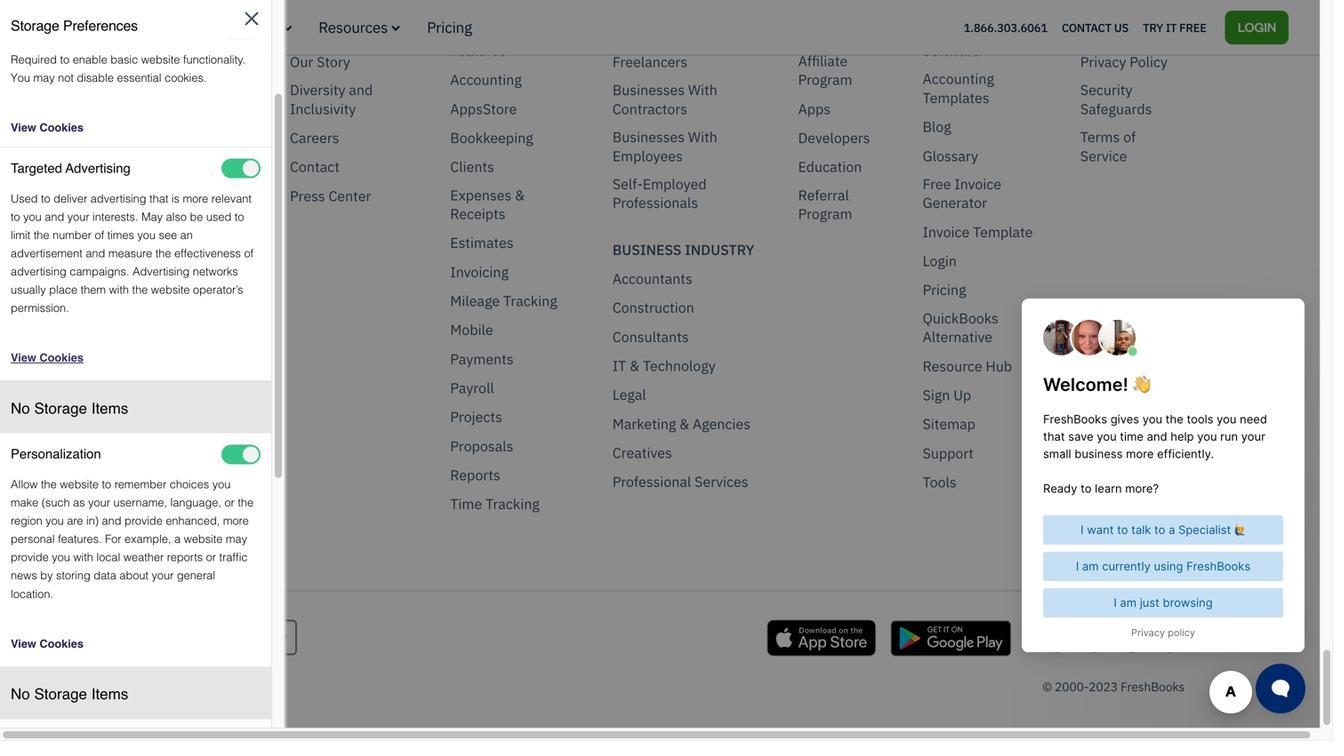 Task type: vqa. For each thing, say whether or not it's contained in the screenshot.
charge
no



Task type: locate. For each thing, give the bounding box(es) containing it.
and
[[349, 80, 373, 99], [45, 210, 64, 224], [86, 247, 105, 260], [102, 515, 121, 528]]

story
[[317, 52, 350, 71]]

1 horizontal spatial contact
[[1062, 20, 1112, 35]]

1 view cookies link from the top
[[11, 121, 261, 135]]

businesses up employees at the top of the page
[[613, 128, 685, 146]]

login right try it free link
[[1238, 18, 1277, 35]]

accountants
[[613, 270, 693, 288]]

items for personalization
[[91, 686, 128, 704]]

0 horizontal spatial with
[[73, 551, 93, 565]]

3 view cookies link from the top
[[11, 638, 261, 652]]

2 view from the top
[[11, 352, 36, 365]]

features link
[[102, 17, 173, 37]]

1 no storage items from the top
[[11, 400, 128, 418]]

0 vertical spatial for
[[258, 17, 280, 37]]

software
[[923, 41, 980, 60]]

1 vertical spatial with
[[688, 128, 718, 146]]

all freshbooks features
[[450, 22, 546, 60]]

2 program from the top
[[798, 205, 853, 223]]

provide down personal
[[11, 551, 49, 565]]

login link right try it free link
[[1226, 10, 1289, 44]]

username,
[[113, 497, 167, 510]]

1 vertical spatial cookies
[[39, 352, 84, 365]]

about
[[120, 570, 149, 583]]

accounting up the 'software'
[[923, 22, 995, 41]]

of right terms
[[1124, 128, 1136, 146]]

used
[[206, 210, 232, 224]]

0 horizontal spatial us
[[332, 23, 348, 42]]

website up as
[[60, 478, 99, 492]]

pricing
[[427, 17, 472, 37], [923, 281, 967, 300]]

preferences
[[63, 17, 138, 34]]

not
[[58, 71, 74, 85]]

1 vertical spatial no storage items
[[11, 686, 128, 704]]

of
[[1124, 128, 1136, 146], [95, 229, 104, 242], [244, 247, 254, 260]]

businesses for contractors
[[613, 80, 685, 99]]

0 vertical spatial free
[[1180, 20, 1207, 35]]

may inside required to enable basic website functionality. you may not disable essential cookies.
[[33, 71, 55, 85]]

1 horizontal spatial or
[[225, 497, 235, 510]]

free
[[1180, 20, 1207, 35], [923, 175, 951, 193]]

pricing link
[[427, 17, 472, 37], [923, 281, 967, 300]]

0 vertical spatial provide
[[125, 515, 163, 528]]

to left remember
[[102, 478, 111, 492]]

tracking right "mileage"
[[503, 292, 558, 311]]

0 vertical spatial with
[[688, 80, 718, 99]]

news
[[11, 570, 37, 583]]

view cookies link down about
[[11, 638, 261, 652]]

pricing up accounting 'link'
[[427, 17, 472, 37]]

1 horizontal spatial with
[[109, 283, 129, 297]]

with up businesses with employees link
[[688, 80, 718, 99]]

1 horizontal spatial pricing link
[[923, 281, 967, 300]]

1 vertical spatial no
[[11, 686, 30, 704]]

0 horizontal spatial provide
[[11, 551, 49, 565]]

1 horizontal spatial freshbooks
[[1121, 679, 1185, 696]]

website inside used to deliver advertising that is more relevant to you and your interests. may also be used to limit the number of times you see an advertisement and measure the effectiveness of advertising campaigns.  advertising networks usually place them with the website operator's permission.
[[151, 283, 190, 297]]

1 horizontal spatial may
[[226, 533, 247, 546]]

0 horizontal spatial contact
[[290, 158, 340, 176]]

for right it's
[[258, 17, 280, 37]]

resource hub
[[923, 357, 1012, 376]]

1 vertical spatial free
[[923, 175, 951, 193]]

free up generator
[[923, 175, 951, 193]]

1 vertical spatial advertising
[[133, 265, 190, 278]]

1 horizontal spatial features
[[450, 41, 506, 60]]

essential heading
[[11, 20, 64, 39]]

cookies.
[[165, 71, 207, 85]]

1 horizontal spatial login link
[[1226, 10, 1289, 44]]

freshbooks inside all freshbooks features
[[471, 22, 546, 41]]

list containing no storage items
[[0, 20, 283, 742]]

resources link
[[319, 17, 400, 37]]

us left try
[[1115, 20, 1129, 35]]

alternative
[[923, 328, 993, 347]]

advertising inside used to deliver advertising that is more relevant to you and your interests. may also be used to limit the number of times you see an advertisement and measure the effectiveness of advertising campaigns.  advertising networks usually place them with the website operator's permission.
[[133, 265, 190, 278]]

website left operator's
[[151, 283, 190, 297]]

your up in)
[[88, 497, 110, 510]]

1.866.303.6061
[[964, 20, 1048, 35]]

advertising down measure
[[133, 265, 190, 278]]

program down referral
[[798, 205, 853, 223]]

0 vertical spatial your
[[67, 210, 89, 224]]

make
[[11, 497, 38, 510]]

1 horizontal spatial advertising
[[133, 265, 190, 278]]

3 cookies from the top
[[39, 638, 84, 651]]

accessibility link
[[1081, 23, 1160, 42]]

receipts
[[450, 205, 506, 223]]

payments
[[450, 350, 514, 369]]

0 horizontal spatial may
[[33, 71, 55, 85]]

0 horizontal spatial pricing link
[[427, 17, 472, 37]]

essential
[[117, 71, 162, 85]]

1 horizontal spatial of
[[244, 247, 254, 260]]

professional
[[613, 473, 691, 492]]

storage preferences dialog
[[0, 0, 1334, 742]]

pricing up quickbooks
[[923, 281, 967, 300]]

0 horizontal spatial features
[[102, 17, 160, 37]]

estimates link
[[450, 234, 514, 253]]

or right language,
[[225, 497, 235, 510]]

free right it
[[1180, 20, 1207, 35]]

1 vertical spatial features
[[450, 41, 506, 60]]

reports
[[167, 551, 203, 565]]

1 vertical spatial view cookies link
[[11, 352, 261, 366]]

required to enable basic website functionality. you may not disable essential cookies.
[[11, 53, 245, 85]]

2 with from the top
[[688, 128, 718, 146]]

0 vertical spatial advertising
[[65, 160, 131, 176]]

support link
[[923, 444, 974, 463]]

general
[[177, 570, 215, 583]]

the down measure
[[132, 283, 148, 297]]

view cookies up 'targeted'
[[11, 121, 84, 135]]

1 vertical spatial view cookies
[[11, 352, 84, 365]]

cookies for targeted advertising
[[39, 352, 84, 365]]

to up the limit
[[11, 210, 20, 224]]

2 vertical spatial &
[[680, 415, 690, 434]]

(such
[[42, 497, 70, 510]]

invoice down generator
[[923, 223, 970, 241]]

no storage items for personalization
[[11, 686, 128, 704]]

1 vertical spatial more
[[223, 515, 249, 528]]

2 horizontal spatial &
[[680, 415, 690, 434]]

view cookies down permission. at the top left
[[11, 352, 84, 365]]

effectiveness
[[174, 247, 241, 260]]

1 vertical spatial tracking
[[486, 495, 540, 514]]

glossary link
[[923, 147, 979, 166]]

freshbooks right all
[[471, 22, 546, 41]]

1 vertical spatial freshbooks
[[1121, 679, 1185, 696]]

0 vertical spatial storage
[[11, 17, 59, 34]]

0 vertical spatial freshbooks
[[471, 22, 546, 41]]

list
[[0, 20, 283, 742]]

view cookies link for personalization
[[11, 638, 261, 652]]

view for targeted advertising
[[11, 352, 36, 365]]

2 no from the top
[[11, 686, 30, 704]]

view
[[11, 121, 36, 135], [11, 352, 36, 365], [11, 638, 36, 651]]

1 cookies from the top
[[39, 121, 84, 135]]

storage preferences
[[11, 17, 138, 34]]

©
[[1043, 679, 1052, 696]]

2 businesses from the top
[[613, 128, 685, 146]]

3 view from the top
[[11, 638, 36, 651]]

accounting
[[923, 22, 995, 41], [923, 69, 995, 88], [450, 70, 522, 89]]

business industry link
[[613, 241, 755, 260]]

0 horizontal spatial login link
[[923, 252, 957, 271]]

view cookies down 'location.'
[[11, 638, 84, 651]]

0 vertical spatial login
[[1238, 18, 1277, 35]]

try it free
[[1143, 20, 1207, 35]]

with
[[688, 80, 718, 99], [688, 128, 718, 146]]

and up campaigns.
[[86, 247, 105, 260]]

cookies
[[39, 121, 84, 135], [39, 352, 84, 365], [39, 638, 84, 651]]

to right used
[[41, 192, 50, 205]]

2 vertical spatial your
[[152, 570, 174, 583]]

features down all
[[450, 41, 506, 60]]

by
[[40, 570, 53, 583]]

0 vertical spatial with
[[109, 283, 129, 297]]

& inside expenses & receipts
[[515, 186, 525, 204]]

with right 'them'
[[109, 283, 129, 297]]

2 vertical spatial view cookies
[[11, 638, 84, 651]]

businesses with contractors
[[613, 80, 718, 118]]

your up number
[[67, 210, 89, 224]]

provide down username,
[[125, 515, 163, 528]]

2 cookies from the top
[[39, 352, 84, 365]]

inclusivity
[[290, 99, 356, 118]]

2 view cookies link from the top
[[11, 352, 261, 366]]

sign up link
[[923, 386, 972, 405]]

contractors
[[613, 99, 688, 118]]

employees
[[613, 147, 683, 165]]

may down required
[[33, 71, 55, 85]]

pricing link up quickbooks
[[923, 281, 967, 300]]

instagram image
[[1155, 623, 1185, 653]]

is
[[172, 192, 180, 205]]

cookies down permission. at the top left
[[39, 352, 84, 365]]

0 horizontal spatial advertising
[[65, 160, 131, 176]]

cookie consent banner dialog
[[13, 510, 280, 715]]

professionals
[[613, 194, 698, 212]]

2 vertical spatial storage
[[34, 686, 87, 704]]

advertising down advertisement
[[11, 265, 67, 278]]

1 vertical spatial login
[[923, 252, 957, 271]]

1 horizontal spatial advertising
[[91, 192, 146, 205]]

1 program from the top
[[798, 70, 853, 89]]

0 vertical spatial no
[[11, 400, 30, 418]]

0 vertical spatial more
[[183, 192, 208, 205]]

us up the story
[[332, 23, 348, 42]]

0 horizontal spatial &
[[515, 186, 525, 204]]

0 vertical spatial advertising
[[91, 192, 146, 205]]

login down invoice template link
[[923, 252, 957, 271]]

app store image
[[767, 620, 876, 657]]

with down features.
[[73, 551, 93, 565]]

your down weather
[[152, 570, 174, 583]]

payroll link
[[450, 379, 494, 398]]

cookies down 'location.'
[[39, 638, 84, 651]]

contact for contact
[[290, 158, 340, 176]]

referral program
[[798, 186, 853, 223]]

login link
[[1226, 10, 1289, 44], [923, 252, 957, 271]]

0 vertical spatial pricing
[[427, 17, 472, 37]]

0 horizontal spatial freshbooks
[[471, 22, 546, 41]]

view cookies link
[[11, 121, 261, 135], [11, 352, 261, 366], [11, 638, 261, 652]]

data
[[94, 570, 116, 583]]

you down may
[[137, 229, 156, 242]]

0 horizontal spatial of
[[95, 229, 104, 242]]

with down 'businesses with contractors' link
[[688, 128, 718, 146]]

1 with from the top
[[688, 80, 718, 99]]

freshbooks
[[471, 22, 546, 41], [1121, 679, 1185, 696]]

view up 'targeted'
[[11, 121, 36, 135]]

allow the website to remember choices you make (such as your username, language, or the region you are in) and provide enhanced, more personal features. for example, a website may provide you with local weather reports or traffic news by storing data about your general location.
[[11, 478, 254, 601]]

& left agencies on the bottom right of the page
[[680, 415, 690, 434]]

1 no from the top
[[11, 400, 30, 418]]

contact down careers 'link'
[[290, 158, 340, 176]]

2 horizontal spatial of
[[1124, 128, 1136, 146]]

0 vertical spatial login link
[[1226, 10, 1289, 44]]

0 vertical spatial of
[[1124, 128, 1136, 146]]

tracking right time
[[486, 495, 540, 514]]

0 vertical spatial view cookies
[[11, 121, 84, 135]]

pricing link up accounting 'link'
[[427, 17, 472, 37]]

1 horizontal spatial more
[[223, 515, 249, 528]]

0 vertical spatial businesses
[[613, 80, 685, 99]]

& right the expenses
[[515, 186, 525, 204]]

2 no storage items from the top
[[11, 686, 128, 704]]

1 vertical spatial &
[[630, 357, 640, 375]]

program for affiliate
[[798, 70, 853, 89]]

advertising up interests.
[[91, 192, 146, 205]]

list inside 'storage preferences' dialog
[[0, 20, 283, 742]]

cookies up targeted advertising
[[39, 121, 84, 135]]

us for about us
[[332, 23, 348, 42]]

more inside 'allow the website to remember choices you make (such as your username, language, or the region you are in) and provide enhanced, more personal features. for example, a website may provide you with local weather reports or traffic news by storing data about your general location.'
[[223, 515, 249, 528]]

website up essential
[[141, 53, 180, 66]]

google play image
[[891, 620, 1012, 657]]

login
[[1238, 18, 1277, 35], [923, 252, 957, 271]]

0 vertical spatial tracking
[[503, 292, 558, 311]]

1 horizontal spatial free
[[1180, 20, 1207, 35]]

accounting up the templates
[[923, 69, 995, 88]]

1 horizontal spatial login
[[1238, 18, 1277, 35]]

businesses inside businesses with employees
[[613, 128, 685, 146]]

freshbooks right the 2023 on the right
[[1121, 679, 1185, 696]]

website
[[141, 53, 180, 66], [151, 283, 190, 297], [60, 478, 99, 492], [184, 533, 223, 546]]

tracking inside 'link'
[[503, 292, 558, 311]]

view cookies link down essential
[[11, 121, 261, 135]]

or left traffic
[[206, 551, 216, 565]]

1 vertical spatial login link
[[923, 252, 957, 271]]

3 view cookies from the top
[[11, 638, 84, 651]]

website inside required to enable basic website functionality. you may not disable essential cookies.
[[141, 53, 180, 66]]

view down permission. at the top left
[[11, 352, 36, 365]]

2000-
[[1055, 679, 1089, 696]]

features up basic
[[102, 17, 160, 37]]

generator
[[923, 194, 987, 212]]

1 vertical spatial program
[[798, 205, 853, 223]]

more inside used to deliver advertising that is more relevant to you and your interests. may also be used to limit the number of times you see an advertisement and measure the effectiveness of advertising campaigns.  advertising networks usually place them with the website operator's permission.
[[183, 192, 208, 205]]

the
[[34, 229, 49, 242], [155, 247, 171, 260], [132, 283, 148, 297], [41, 478, 57, 492], [238, 497, 254, 510]]

sign
[[923, 386, 950, 405]]

0 vertical spatial or
[[225, 497, 235, 510]]

0 horizontal spatial more
[[183, 192, 208, 205]]

2 vertical spatial view cookies link
[[11, 638, 261, 652]]

program down affiliate
[[798, 70, 853, 89]]

contact for contact us
[[1062, 20, 1112, 35]]

free invoice generator link
[[923, 175, 1045, 213]]

view cookies for personalization
[[11, 638, 84, 651]]

1 items from the top
[[91, 400, 128, 418]]

a
[[174, 533, 181, 546]]

hub
[[986, 357, 1012, 376]]

try
[[1143, 20, 1164, 35]]

2 vertical spatial view
[[11, 638, 36, 651]]

businesses inside businesses with contractors
[[613, 80, 685, 99]]

0 vertical spatial view
[[11, 121, 36, 135]]

of left times
[[95, 229, 104, 242]]

1 vertical spatial with
[[73, 551, 93, 565]]

login link down invoice template link
[[923, 252, 957, 271]]

of right effectiveness at the left top of page
[[244, 247, 254, 260]]

to inside 'allow the website to remember choices you make (such as your username, language, or the region you are in) and provide enhanced, more personal features. for example, a website may provide you with local weather reports or traffic news by storing data about your general location.'
[[102, 478, 111, 492]]

1 vertical spatial pricing
[[923, 281, 967, 300]]

0 vertical spatial view cookies link
[[11, 121, 261, 135]]

more up "be"
[[183, 192, 208, 205]]

and down the story
[[349, 80, 373, 99]]

0 vertical spatial items
[[91, 400, 128, 418]]

businesses for employees
[[613, 128, 685, 146]]

support
[[923, 444, 974, 463]]

with inside businesses with employees
[[688, 128, 718, 146]]

construction link
[[613, 299, 695, 318]]

0 vertical spatial cookies
[[39, 121, 84, 135]]

advertising up deliver
[[65, 160, 131, 176]]

1 vertical spatial may
[[226, 533, 247, 546]]

us
[[1115, 20, 1129, 35], [332, 23, 348, 42]]

expenses & receipts
[[450, 186, 525, 223]]

you down used
[[23, 210, 42, 224]]

marketing & agencies link
[[613, 415, 751, 434]]

for up local
[[105, 533, 121, 546]]

it's
[[233, 17, 255, 37]]

the up advertisement
[[34, 229, 49, 242]]

with for businesses with employees
[[688, 128, 718, 146]]

0 vertical spatial no storage items
[[11, 400, 128, 418]]

careers link
[[290, 128, 339, 147]]

referral
[[798, 186, 849, 204]]

invoice up generator
[[955, 175, 1002, 193]]

0 vertical spatial pricing link
[[427, 17, 472, 37]]

& right it
[[630, 357, 640, 375]]

accounting templates
[[923, 69, 995, 107]]

0 horizontal spatial for
[[105, 533, 121, 546]]

with inside used to deliver advertising that is more relevant to you and your interests. may also be used to limit the number of times you see an advertisement and measure the effectiveness of advertising campaigns.  advertising networks usually place them with the website operator's permission.
[[109, 283, 129, 297]]

to up not
[[60, 53, 70, 66]]

more up traffic
[[223, 515, 249, 528]]

contact up privacy
[[1062, 20, 1112, 35]]

1 vertical spatial provide
[[11, 551, 49, 565]]

& for marketing
[[680, 415, 690, 434]]

creatives link
[[613, 444, 672, 463]]

may up traffic
[[226, 533, 247, 546]]

view down 'location.'
[[11, 638, 36, 651]]

with inside businesses with contractors
[[688, 80, 718, 99]]

accounting link
[[450, 70, 522, 89]]

1 vertical spatial items
[[91, 686, 128, 704]]

targeted advertising heading
[[11, 160, 131, 178]]

businesses up "contractors"
[[613, 80, 685, 99]]

0 horizontal spatial or
[[206, 551, 216, 565]]

accountants link
[[613, 270, 693, 289]]

0 horizontal spatial pricing
[[427, 17, 472, 37]]

2 vertical spatial cookies
[[39, 638, 84, 651]]

0 vertical spatial &
[[515, 186, 525, 204]]

freelancers link
[[613, 52, 688, 71]]

and down deliver
[[45, 210, 64, 224]]

1 vertical spatial advertising
[[11, 265, 67, 278]]

2 items from the top
[[91, 686, 128, 704]]

2023
[[1089, 679, 1118, 696]]

1 businesses from the top
[[613, 80, 685, 99]]

advertising inside heading
[[65, 160, 131, 176]]

2 view cookies from the top
[[11, 352, 84, 365]]

and right in)
[[102, 515, 121, 528]]

1 vertical spatial businesses
[[613, 128, 685, 146]]

0 vertical spatial contact
[[1062, 20, 1112, 35]]

view cookies link down 'them'
[[11, 352, 261, 366]]



Task type: describe. For each thing, give the bounding box(es) containing it.
storing
[[56, 570, 91, 583]]

marketing
[[613, 415, 676, 434]]

mobile
[[450, 321, 493, 340]]

used to deliver advertising that is more relevant to you and your interests. may also be used to limit the number of times you see an advertisement and measure the effectiveness of advertising campaigns.  advertising networks usually place them with the website operator's permission.
[[11, 192, 254, 315]]

it
[[613, 357, 626, 375]]

it & technology link
[[613, 357, 716, 376]]

press
[[290, 187, 325, 205]]

personalization heading
[[11, 446, 101, 464]]

cookies for personalization
[[39, 638, 84, 651]]

sitemap
[[923, 415, 976, 434]]

self-employed professionals
[[613, 175, 707, 212]]

interests.
[[93, 210, 138, 224]]

& for expenses
[[515, 186, 525, 204]]

weather
[[124, 551, 164, 565]]

security safeguards
[[1081, 80, 1152, 118]]

appsstore link
[[450, 99, 517, 118]]

free inside free invoice generator
[[923, 175, 951, 193]]

campaigns.
[[70, 265, 129, 278]]

policy
[[1130, 52, 1168, 71]]

with for businesses with contractors
[[688, 80, 718, 99]]

bookkeeping
[[450, 128, 533, 147]]

login inside login link
[[1238, 18, 1277, 35]]

us for contact us
[[1115, 20, 1129, 35]]

who it's for link
[[200, 17, 292, 37]]

may inside 'allow the website to remember choices you make (such as your username, language, or the region you are in) and provide enhanced, more personal features. for example, a website may provide you with local weather reports or traffic news by storing data about your general location.'
[[226, 533, 247, 546]]

for inside 'allow the website to remember choices you make (such as your username, language, or the region you are in) and provide enhanced, more personal features. for example, a website may provide you with local weather reports or traffic news by storing data about your general location.'
[[105, 533, 121, 546]]

1 horizontal spatial provide
[[125, 515, 163, 528]]

of inside terms of service
[[1124, 128, 1136, 146]]

press center link
[[290, 187, 371, 206]]

contact us link
[[1062, 16, 1129, 39]]

tools
[[923, 473, 957, 492]]

1 vertical spatial your
[[88, 497, 110, 510]]

storage for targeted advertising
[[34, 400, 87, 418]]

facebook image
[[1080, 623, 1110, 653]]

professional services
[[613, 473, 749, 492]]

choices
[[170, 478, 209, 492]]

accounting up appsstore
[[450, 70, 522, 89]]

storage for personalization
[[34, 686, 87, 704]]

storage preferences heading
[[0, 0, 271, 51]]

to inside required to enable basic website functionality. you may not disable essential cookies.
[[60, 53, 70, 66]]

you up "storing"
[[52, 551, 70, 565]]

invoice template link
[[923, 223, 1033, 242]]

terms
[[1081, 128, 1120, 146]]

view cookies for targeted advertising
[[11, 352, 84, 365]]

mileage tracking link
[[450, 292, 558, 311]]

targeted
[[11, 160, 62, 176]]

and inside diversity and inclusivity
[[349, 80, 373, 99]]

features inside all freshbooks features
[[450, 41, 506, 60]]

who it's for
[[200, 17, 280, 37]]

no for targeted advertising
[[11, 400, 30, 418]]

you up language,
[[212, 478, 231, 492]]

basic
[[111, 53, 138, 66]]

website down enhanced,
[[184, 533, 223, 546]]

0 horizontal spatial advertising
[[11, 265, 67, 278]]

remember
[[114, 478, 167, 492]]

you down (such
[[46, 515, 64, 528]]

youtube image
[[1117, 623, 1148, 653]]

freshbooks logo image
[[36, 10, 173, 43]]

accounting for templates
[[923, 69, 995, 88]]

storage inside heading
[[11, 17, 59, 34]]

the down see at top left
[[155, 247, 171, 260]]

invoice inside free invoice generator
[[955, 175, 1002, 193]]

no for personalization
[[11, 686, 30, 704]]

time tracking link
[[450, 495, 540, 514]]

legal link
[[613, 386, 646, 405]]

may
[[141, 210, 163, 224]]

affiliate
[[798, 51, 848, 70]]

1.866.303.6061 link
[[964, 20, 1048, 35]]

technology
[[643, 357, 716, 375]]

apps link
[[798, 99, 831, 118]]

free invoice generator
[[923, 175, 1002, 212]]

developers link
[[798, 128, 870, 147]]

1 view from the top
[[11, 121, 36, 135]]

our story
[[290, 52, 350, 71]]

all
[[450, 22, 467, 41]]

traffic
[[219, 551, 248, 565]]

the right language,
[[238, 497, 254, 510]]

tracking for time tracking
[[486, 495, 540, 514]]

to down relevant
[[235, 210, 244, 224]]

essential
[[11, 21, 64, 37]]

privacy policy link
[[1081, 52, 1168, 71]]

number
[[52, 229, 92, 242]]

location.
[[11, 588, 53, 601]]

0 vertical spatial features
[[102, 17, 160, 37]]

mobile link
[[450, 321, 493, 340]]

blog
[[923, 118, 952, 136]]

the up (such
[[41, 478, 57, 492]]

quickbooks alternative
[[923, 309, 999, 347]]

diversity and inclusivity link
[[290, 80, 415, 118]]

about us
[[290, 23, 348, 42]]

with inside 'allow the website to remember choices you make (such as your username, language, or the region you are in) and provide enhanced, more personal features. for example, a website may provide you with local weather reports or traffic news by storing data about your general location.'
[[73, 551, 93, 565]]

payments link
[[450, 350, 514, 369]]

about
[[290, 23, 328, 42]]

1 vertical spatial invoice
[[923, 223, 970, 241]]

measure
[[108, 247, 152, 260]]

allow
[[11, 478, 38, 492]]

tracking for mileage tracking
[[503, 292, 558, 311]]

accounting templates link
[[923, 69, 1045, 107]]

agencies
[[693, 415, 751, 434]]

referral program link
[[798, 186, 887, 224]]

functionality.
[[183, 53, 245, 66]]

consultants
[[613, 328, 689, 346]]

self-employed professionals link
[[613, 175, 763, 213]]

industry
[[685, 241, 755, 259]]

see
[[159, 229, 177, 242]]

center
[[329, 187, 371, 205]]

apps
[[798, 99, 831, 118]]

diversity and inclusivity
[[290, 80, 373, 118]]

careers
[[290, 128, 339, 147]]

in)
[[86, 515, 99, 528]]

1 vertical spatial of
[[95, 229, 104, 242]]

1 vertical spatial or
[[206, 551, 216, 565]]

expenses
[[450, 186, 512, 204]]

accessibility
[[1081, 23, 1160, 42]]

clients link
[[450, 158, 494, 177]]

usually
[[11, 283, 46, 297]]

payroll
[[450, 379, 494, 398]]

items for targeted advertising
[[91, 400, 128, 418]]

2 vertical spatial of
[[244, 247, 254, 260]]

and inside 'allow the website to remember choices you make (such as your username, language, or the region you are in) and provide enhanced, more personal features. for example, a website may provide you with local weather reports or traffic news by storing data about your general location.'
[[102, 515, 121, 528]]

reports link
[[450, 466, 501, 485]]

consultants link
[[613, 328, 689, 347]]

tools link
[[923, 473, 957, 492]]

& for it
[[630, 357, 640, 375]]

terms of service link
[[1081, 128, 1185, 166]]

view cookies link for targeted advertising
[[11, 352, 261, 366]]

invoicing link
[[450, 263, 509, 282]]

view for personalization
[[11, 638, 36, 651]]

program for referral
[[798, 205, 853, 223]]

0 horizontal spatial login
[[923, 252, 957, 271]]

service
[[1081, 147, 1128, 165]]

your inside used to deliver advertising that is more relevant to you and your interests. may also be used to limit the number of times you see an advertisement and measure the effectiveness of advertising campaigns.  advertising networks usually place them with the website operator's permission.
[[67, 210, 89, 224]]

accounting for software
[[923, 22, 995, 41]]

1 horizontal spatial pricing
[[923, 281, 967, 300]]

1 view cookies from the top
[[11, 121, 84, 135]]

no storage items for targeted advertising
[[11, 400, 128, 418]]

our story link
[[290, 52, 350, 71]]

contact link
[[290, 158, 340, 177]]

twitter image
[[1043, 623, 1073, 653]]



